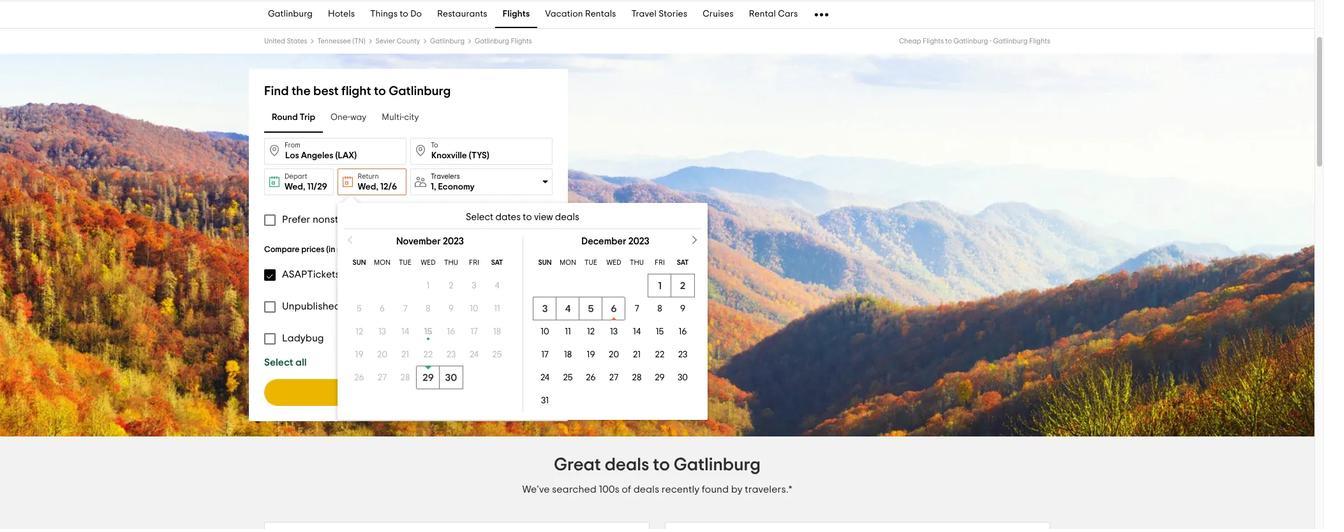 Task type: vqa. For each thing, say whether or not it's contained in the screenshot.
3 within Cell
yes



Task type: describe. For each thing, give the bounding box(es) containing it.
select dates to view deals
[[466, 213, 579, 222]]

fri dec 08 2023 cell
[[648, 297, 671, 320]]

fri dec 01 2023 cell
[[648, 274, 671, 297]]

sun dec 03 2023 cell
[[533, 297, 556, 320]]

include
[[384, 214, 419, 225]]

sat for 6
[[677, 259, 688, 266]]

2023 for 8
[[443, 237, 464, 246]]

county
[[397, 38, 420, 45]]

row containing 24
[[533, 366, 694, 389]]

november
[[396, 237, 440, 246]]

row containing 29
[[347, 366, 508, 389]]

tennessee (tn) link
[[317, 38, 365, 45]]

11 for sat nov 11 2023 cell
[[494, 304, 500, 313]]

from
[[285, 142, 300, 149]]

economy
[[438, 182, 475, 191]]

stories
[[659, 10, 687, 19]]

23 for sat dec 23 2023 cell
[[678, 350, 687, 359]]

grid containing 1
[[522, 237, 707, 412]]

20 for the mon nov 20 2023 cell
[[377, 350, 387, 359]]

of
[[622, 484, 631, 495]]

4 for sat nov 04 2023 cell
[[494, 281, 499, 290]]

15 for fri dec 15 2023 cell
[[656, 327, 664, 336]]

things
[[370, 10, 398, 19]]

compare
[[264, 246, 300, 254]]

13 for mon nov 13 2023 cell
[[378, 327, 386, 336]]

cheap flights to gatlinburg - gatlinburg flights
[[899, 38, 1050, 45]]

searched
[[552, 484, 597, 495]]

13 for wed dec 13 2023 "cell"
[[610, 327, 617, 336]]

sun dec 10 2023 cell
[[533, 320, 556, 343]]

thu for 8
[[444, 259, 458, 266]]

states
[[287, 38, 307, 45]]

travelers 1 , economy
[[431, 173, 475, 191]]

16 for sat dec 16 2023 cell
[[678, 327, 687, 336]]

1 vertical spatial deals
[[605, 456, 649, 474]]

9 for sat dec 09 2023 cell
[[680, 304, 685, 313]]

fri nov 24 2023 cell
[[462, 343, 485, 366]]

row containing 19
[[347, 343, 508, 366]]

gatlinburg left '-'
[[954, 38, 988, 45]]

round trip
[[272, 113, 315, 122]]

mon nov 06 2023 cell
[[370, 297, 393, 320]]

sun dec 24 2023 cell
[[533, 366, 556, 389]]

recently
[[662, 484, 700, 495]]

15 for wed nov 15 2023 cell
[[424, 327, 432, 336]]

select for select dates to view deals
[[466, 213, 493, 222]]

one-
[[331, 113, 350, 122]]

return wed, 12/6
[[358, 173, 397, 191]]

wed dec 06 2023 cell
[[602, 297, 625, 320]]

mon dec 11 2023 cell
[[556, 320, 579, 343]]

wed dec 20 2023 cell
[[602, 343, 625, 366]]

gatlinburg up "city"
[[389, 85, 451, 98]]

hotels
[[328, 10, 355, 19]]

gatlinburg up the united states
[[268, 10, 313, 19]]

thu for 6
[[630, 259, 644, 266]]

11/29
[[307, 183, 327, 191]]

tue dec 26 2023 cell
[[579, 366, 602, 389]]

row containing 17
[[533, 343, 694, 366]]

include nearby airports
[[384, 214, 494, 225]]

sun nov 05 2023 cell
[[347, 297, 370, 320]]

30 for 'thu nov 30 2023' cell
[[445, 373, 457, 383]]

thu nov 09 2023 cell
[[439, 297, 462, 320]]

december
[[581, 237, 626, 246]]

wed nov 08 2023 cell
[[416, 297, 439, 320]]

thu dec 07 2023 cell
[[625, 297, 648, 320]]

,
[[434, 182, 436, 191]]

29 for wed nov 29 2023 "cell"
[[422, 373, 434, 383]]

by
[[731, 484, 743, 495]]

we've
[[522, 484, 550, 495]]

thu dec 21 2023 cell
[[625, 343, 648, 366]]

do
[[410, 10, 422, 19]]

all
[[295, 357, 307, 368]]

the
[[292, 85, 311, 98]]

select all
[[264, 357, 307, 368]]

18 for sat nov 18 2023 cell
[[493, 327, 501, 336]]

prices
[[301, 246, 324, 254]]

cruises
[[703, 10, 734, 19]]

3 for sun dec 03 2023 cell
[[542, 304, 547, 314]]

24 for fri nov 24 2023 cell
[[469, 350, 478, 359]]

city or airport text field for to
[[410, 138, 553, 165]]

row containing 3
[[533, 297, 694, 320]]

flightsearchdirect
[[426, 301, 514, 311]]

31
[[541, 396, 549, 405]]

wed nov 15 2023 cell
[[416, 320, 439, 343]]

multi-
[[382, 113, 404, 122]]

fri for 8
[[469, 259, 479, 266]]

wed nov 01 2023 cell
[[416, 274, 439, 297]]

1 for 8
[[426, 281, 429, 290]]

mon nov 27 2023 cell
[[370, 366, 393, 389]]

united
[[264, 38, 285, 45]]

17 for sun dec 17 2023 'cell'
[[541, 350, 548, 359]]

(tn)
[[353, 38, 365, 45]]

sun for 5
[[352, 259, 366, 266]]

2 for 6
[[680, 281, 685, 291]]

sun for 3
[[538, 259, 551, 266]]

3 for the fri nov 03 2023 cell
[[471, 281, 476, 290]]

flights
[[405, 387, 434, 398]]

tennessee
[[317, 38, 351, 45]]

great
[[554, 456, 601, 474]]

10 for fri nov 10 2023 cell
[[470, 304, 478, 313]]

dates
[[495, 213, 520, 222]]

23 for thu nov 23 2023 "cell"
[[446, 350, 456, 359]]

8 for fri dec 08 2023 cell
[[657, 304, 662, 313]]

(in
[[326, 246, 335, 254]]

sat dec 09 2023 cell
[[671, 297, 694, 320]]

wed nov 29 2023 cell
[[416, 366, 439, 389]]

united states
[[264, 38, 307, 45]]

trip
[[300, 113, 315, 122]]

sun dec 31 2023 cell
[[533, 389, 556, 412]]

29 for fri dec 29 2023 cell
[[655, 373, 664, 382]]

rental cars link
[[741, 1, 806, 28]]

depart
[[285, 173, 307, 180]]

mon nov 20 2023 cell
[[370, 343, 393, 366]]

hotels link
[[320, 1, 363, 28]]

fri dec 15 2023 cell
[[648, 320, 671, 343]]

6 for wed dec 06 2023 cell
[[611, 304, 617, 314]]

return
[[358, 173, 379, 180]]

19 for 'tue dec 19 2023' cell
[[586, 350, 595, 359]]

prefer nonstop
[[282, 214, 351, 225]]

22 for wed nov 22 2023 cell
[[423, 350, 433, 359]]

gatlinburg down flights link
[[475, 38, 509, 45]]

0 horizontal spatial gatlinburg link
[[260, 1, 320, 28]]

sat dec 02 2023 cell
[[671, 274, 694, 297]]

row containing 5
[[347, 297, 508, 320]]

find for find flights
[[383, 387, 403, 398]]

things to do
[[370, 10, 422, 19]]

5 for sun nov 05 2023 cell at the left bottom
[[356, 304, 361, 313]]

20 for wed dec 20 2023 cell
[[608, 350, 619, 359]]

2023 for 6
[[628, 237, 649, 246]]

flights right cheap
[[923, 38, 944, 45]]

rentals
[[585, 10, 616, 19]]

travel
[[632, 10, 657, 19]]

to
[[431, 142, 438, 149]]

asaptickets
[[282, 269, 340, 280]]

thu nov 30 2023 cell
[[439, 366, 462, 389]]

fri dec 22 2023 cell
[[648, 343, 671, 366]]

wed for 6
[[606, 259, 621, 266]]

view
[[534, 213, 553, 222]]

tue nov 14 2023 cell
[[393, 320, 416, 343]]

new
[[337, 246, 352, 254]]

travel stories link
[[624, 1, 695, 28]]

prefer
[[282, 214, 310, 225]]

to right flight
[[374, 85, 386, 98]]

unpublishedflight
[[282, 301, 367, 311]]

nearby
[[421, 214, 454, 225]]

sun nov 19 2023 cell
[[347, 343, 370, 366]]

nonstop
[[313, 214, 351, 225]]

sat dec 16 2023 cell
[[671, 320, 694, 343]]

tue nov 07 2023 cell
[[393, 297, 416, 320]]

wed, for wed, 11/29
[[285, 183, 305, 191]]

25 for sat nov 25 2023 cell
[[492, 350, 502, 359]]

mon for 6
[[374, 259, 390, 266]]



Task type: locate. For each thing, give the bounding box(es) containing it.
0 vertical spatial 10
[[470, 304, 478, 313]]

1 14 from the left
[[401, 327, 409, 336]]

fri nov 17 2023 cell
[[462, 320, 485, 343]]

wed,
[[285, 183, 305, 191], [358, 183, 378, 191]]

2 8 from the left
[[657, 304, 662, 313]]

13
[[378, 327, 386, 336], [610, 327, 617, 336]]

gatlinburg flights link
[[475, 38, 532, 45]]

1 vertical spatial gatlinburg link
[[430, 38, 465, 45]]

14 for thu dec 14 2023 cell
[[633, 327, 640, 336]]

row group for december
[[533, 274, 697, 412]]

window)
[[354, 246, 384, 254]]

24 inside sun dec 24 2023 cell
[[540, 373, 549, 382]]

gatlinburg flights
[[475, 38, 532, 45]]

select for select all
[[264, 357, 293, 368]]

23 inside "cell"
[[446, 350, 456, 359]]

1 for 6
[[658, 281, 661, 291]]

2 wed, from the left
[[358, 183, 378, 191]]

one-way
[[331, 113, 366, 122]]

found
[[702, 484, 729, 495]]

0 horizontal spatial 18
[[493, 327, 501, 336]]

2 right fri dec 01 2023 cell
[[680, 281, 685, 291]]

wed, for wed, 12/6
[[358, 183, 378, 191]]

tue dec 05 2023 cell
[[579, 297, 602, 320]]

row containing 12
[[347, 320, 508, 343]]

2023
[[443, 237, 464, 246], [628, 237, 649, 246]]

24 for sun dec 24 2023 cell
[[540, 373, 549, 382]]

wed, inside return wed, 12/6
[[358, 183, 378, 191]]

1 21 from the left
[[401, 350, 409, 359]]

wed dec 27 2023 cell
[[602, 366, 625, 389]]

0 horizontal spatial 2
[[448, 281, 453, 290]]

15 right tue nov 14 2023 cell
[[424, 327, 432, 336]]

1 tue from the left
[[399, 259, 411, 266]]

0 horizontal spatial 10
[[470, 304, 478, 313]]

17 for fri nov 17 2023 cell
[[470, 327, 478, 336]]

6 left tue nov 07 2023 cell
[[379, 304, 385, 313]]

1 horizontal spatial 12
[[587, 327, 594, 336]]

0 horizontal spatial sun
[[352, 259, 366, 266]]

1 27 from the left
[[377, 373, 387, 382]]

2 wed from the left
[[606, 259, 621, 266]]

18
[[493, 327, 501, 336], [564, 350, 572, 359]]

gatlinburg right '-'
[[993, 38, 1028, 45]]

1 wed from the left
[[421, 259, 435, 266]]

sat
[[491, 259, 503, 266], [677, 259, 688, 266]]

0 vertical spatial select
[[466, 213, 493, 222]]

flights right '-'
[[1029, 38, 1050, 45]]

12 inside "sun nov 12 2023" cell
[[355, 327, 363, 336]]

27 inside cell
[[609, 373, 618, 382]]

thu
[[444, 259, 458, 266], [630, 259, 644, 266]]

way
[[350, 113, 366, 122]]

25 down sat nov 18 2023 cell
[[492, 350, 502, 359]]

1 horizontal spatial 23
[[678, 350, 687, 359]]

vacation rentals
[[545, 10, 616, 19]]

to left view
[[523, 213, 532, 222]]

5 left mon nov 06 2023 cell
[[356, 304, 361, 313]]

sat for 8
[[491, 259, 503, 266]]

26 down sun nov 19 2023 cell
[[354, 373, 364, 382]]

flight
[[341, 85, 371, 98]]

2 inside cell
[[448, 281, 453, 290]]

16
[[447, 327, 455, 336], [678, 327, 687, 336]]

tue nov 21 2023 cell
[[393, 343, 416, 366]]

sun down view
[[538, 259, 551, 266]]

city or airport text field for from
[[264, 138, 406, 165]]

17
[[470, 327, 478, 336], [541, 350, 548, 359]]

20 right 'tue dec 19 2023' cell
[[608, 350, 619, 359]]

thu nov 16 2023 cell
[[439, 320, 462, 343]]

1 horizontal spatial thu
[[630, 259, 644, 266]]

21 for the 'thu dec 21 2023' cell
[[633, 350, 640, 359]]

2 thu from the left
[[630, 259, 644, 266]]

14
[[401, 327, 409, 336], [633, 327, 640, 336]]

12 for "sun nov 12 2023" cell
[[355, 327, 363, 336]]

flights inside flights link
[[503, 10, 530, 19]]

9 for "thu nov 09 2023" cell
[[448, 304, 454, 313]]

1 12 from the left
[[355, 327, 363, 336]]

cars
[[778, 10, 798, 19]]

27
[[377, 373, 387, 382], [609, 373, 618, 382]]

to right cheap
[[945, 38, 952, 45]]

0 vertical spatial find
[[264, 85, 289, 98]]

1 thu from the left
[[444, 259, 458, 266]]

13 left tue nov 14 2023 cell
[[378, 327, 386, 336]]

wed for 8
[[421, 259, 435, 266]]

11 down sat nov 04 2023 cell
[[494, 304, 500, 313]]

sat up sat nov 04 2023 cell
[[491, 259, 503, 266]]

7 for thu dec 07 2023 cell in the left of the page
[[634, 304, 639, 313]]

sat up sat dec 02 2023 cell
[[677, 259, 688, 266]]

find inside 'button'
[[383, 387, 403, 398]]

0 horizontal spatial 6
[[379, 304, 385, 313]]

0 horizontal spatial wed,
[[285, 183, 305, 191]]

cruises link
[[695, 1, 741, 28]]

sevier
[[376, 38, 395, 45]]

2 15 from the left
[[656, 327, 664, 336]]

1 horizontal spatial 26
[[586, 373, 595, 382]]

1 horizontal spatial 10
[[540, 327, 549, 336]]

1 horizontal spatial 15
[[656, 327, 664, 336]]

fri
[[469, 259, 479, 266], [654, 259, 665, 266]]

0 vertical spatial 25
[[492, 350, 502, 359]]

things to do link
[[363, 1, 430, 28]]

1 horizontal spatial city or airport text field
[[410, 138, 553, 165]]

2 27 from the left
[[609, 373, 618, 382]]

november 2023
[[396, 237, 464, 246]]

restaurants
[[437, 10, 487, 19]]

1 15 from the left
[[424, 327, 432, 336]]

sun dec 17 2023 cell
[[533, 343, 556, 366]]

9 up sat dec 16 2023 cell
[[680, 304, 685, 313]]

1 horizontal spatial 11
[[565, 327, 571, 336]]

2 9 from the left
[[680, 304, 685, 313]]

fri up the fri nov 03 2023 cell
[[469, 259, 479, 266]]

deals right of
[[633, 484, 659, 495]]

4 left the tue dec 05 2023 cell
[[565, 304, 571, 314]]

to up "we've searched 100s of deals recently found by travelers.*"
[[653, 456, 670, 474]]

0 horizontal spatial 30
[[445, 373, 457, 383]]

row
[[347, 251, 508, 274], [533, 251, 694, 274], [347, 274, 508, 297], [533, 274, 694, 297], [347, 297, 508, 320], [533, 297, 694, 320], [347, 320, 508, 343], [533, 320, 694, 343], [347, 343, 508, 366], [533, 343, 694, 366], [347, 366, 508, 389], [533, 366, 694, 389]]

0 horizontal spatial 22
[[423, 350, 433, 359]]

22 right the 'thu dec 21 2023' cell
[[655, 350, 664, 359]]

1 9 from the left
[[448, 304, 454, 313]]

0 horizontal spatial wed
[[421, 259, 435, 266]]

15 inside fri dec 15 2023 cell
[[656, 327, 664, 336]]

1 vertical spatial 25
[[563, 373, 572, 382]]

23 inside cell
[[678, 350, 687, 359]]

25 right sun dec 24 2023 cell
[[563, 373, 572, 382]]

11 left tue dec 12 2023 cell
[[565, 327, 571, 336]]

30 inside cell
[[677, 373, 688, 382]]

1 horizontal spatial select
[[466, 213, 493, 222]]

17 right the thu nov 16 2023 cell
[[470, 327, 478, 336]]

restaurants link
[[430, 1, 495, 28]]

1 horizontal spatial 28
[[632, 373, 641, 382]]

0 vertical spatial 3
[[471, 281, 476, 290]]

14 down thu dec 07 2023 cell in the left of the page
[[633, 327, 640, 336]]

row group containing 1
[[533, 274, 697, 412]]

2 sat from the left
[[677, 259, 688, 266]]

1 horizontal spatial 9
[[680, 304, 685, 313]]

1 horizontal spatial 18
[[564, 350, 572, 359]]

18 inside cell
[[493, 327, 501, 336]]

1 horizontal spatial mon
[[559, 259, 576, 266]]

row group for november
[[347, 274, 512, 389]]

5
[[588, 304, 594, 314], [356, 304, 361, 313]]

1 16 from the left
[[447, 327, 455, 336]]

28 inside "cell"
[[632, 373, 641, 382]]

0 horizontal spatial 23
[[446, 350, 456, 359]]

21 for tue nov 21 2023 cell
[[401, 350, 409, 359]]

sat nov 25 2023 cell
[[485, 343, 508, 366]]

ladybug
[[282, 333, 324, 343]]

0 horizontal spatial 8
[[425, 304, 430, 313]]

select left "all"
[[264, 357, 293, 368]]

1 row group from the left
[[347, 274, 512, 389]]

city or airport text field up travelers 1 , economy
[[410, 138, 553, 165]]

city
[[404, 113, 419, 122]]

6 inside cell
[[379, 304, 385, 313]]

0 vertical spatial gatlinburg link
[[260, 1, 320, 28]]

december 2023
[[581, 237, 649, 246]]

tue dec 12 2023 cell
[[579, 320, 602, 343]]

4 up sat nov 11 2023 cell
[[494, 281, 499, 290]]

2 sun from the left
[[538, 259, 551, 266]]

1 grid from the left
[[337, 237, 522, 412]]

travelers
[[431, 173, 460, 180]]

28 right wed dec 27 2023 cell
[[632, 373, 641, 382]]

sat nov 18 2023 cell
[[485, 320, 508, 343]]

2 row group from the left
[[533, 274, 697, 412]]

19 down tue dec 12 2023 cell
[[586, 350, 595, 359]]

gatlinburg down restaurants link
[[430, 38, 465, 45]]

0 horizontal spatial 26
[[354, 373, 364, 382]]

12 for tue dec 12 2023 cell
[[587, 327, 594, 336]]

vacation
[[545, 10, 583, 19]]

flights link
[[495, 1, 537, 28]]

fri nov 03 2023 cell
[[462, 274, 485, 297]]

0 vertical spatial 11
[[494, 304, 500, 313]]

27 down wed dec 20 2023 cell
[[609, 373, 618, 382]]

15
[[424, 327, 432, 336], [656, 327, 664, 336]]

10 left mon dec 11 2023 'cell'
[[540, 327, 549, 336]]

10
[[470, 304, 478, 313], [540, 327, 549, 336]]

8 right thu dec 07 2023 cell in the left of the page
[[657, 304, 662, 313]]

7 right wed dec 06 2023 cell
[[634, 304, 639, 313]]

1 sun from the left
[[352, 259, 366, 266]]

12 inside tue dec 12 2023 cell
[[587, 327, 594, 336]]

tue dec 19 2023 cell
[[579, 343, 602, 366]]

2 13 from the left
[[610, 327, 617, 336]]

thu up the thu nov 02 2023 cell
[[444, 259, 458, 266]]

0 horizontal spatial 14
[[401, 327, 409, 336]]

1 horizontal spatial 6
[[611, 304, 617, 314]]

0 horizontal spatial 7
[[403, 304, 407, 313]]

1 horizontal spatial 20
[[608, 350, 619, 359]]

gatlinburg link
[[260, 1, 320, 28], [430, 38, 465, 45]]

5 right mon dec 04 2023 cell
[[588, 304, 594, 314]]

0 horizontal spatial 19
[[355, 350, 363, 359]]

6 right the tue dec 05 2023 cell
[[611, 304, 617, 314]]

find left the
[[264, 85, 289, 98]]

1 horizontal spatial 22
[[655, 350, 664, 359]]

wed, down "return"
[[358, 183, 378, 191]]

sat nov 11 2023 cell
[[485, 297, 508, 320]]

mon down window) at the left top of page
[[374, 259, 390, 266]]

2 mon from the left
[[559, 259, 576, 266]]

0 horizontal spatial 9
[[448, 304, 454, 313]]

1
[[431, 182, 434, 191], [658, 281, 661, 291], [426, 281, 429, 290]]

6
[[611, 304, 617, 314], [379, 304, 385, 313]]

1 26 from the left
[[354, 373, 364, 382]]

2 grid from the left
[[522, 237, 707, 412]]

find
[[264, 85, 289, 98], [383, 387, 403, 398]]

fri dec 29 2023 cell
[[648, 366, 671, 389]]

3 up sun dec 10 2023 cell
[[542, 304, 547, 314]]

1 vertical spatial 18
[[564, 350, 572, 359]]

row containing 10
[[533, 320, 694, 343]]

travelers.*
[[745, 484, 792, 495]]

to for great deals to gatlinburg
[[653, 456, 670, 474]]

0 vertical spatial 18
[[493, 327, 501, 336]]

1 up fri dec 08 2023 cell
[[658, 281, 661, 291]]

1 19 from the left
[[355, 350, 363, 359]]

0 vertical spatial 24
[[469, 350, 478, 359]]

tennessee (tn)
[[317, 38, 365, 45]]

1 horizontal spatial 29
[[655, 373, 664, 382]]

great deals to gatlinburg
[[554, 456, 761, 474]]

12 right mon dec 11 2023 'cell'
[[587, 327, 594, 336]]

0 horizontal spatial select
[[264, 357, 293, 368]]

2023 down include nearby airports
[[443, 237, 464, 246]]

sun down window) at the left top of page
[[352, 259, 366, 266]]

6 inside cell
[[611, 304, 617, 314]]

thu down the december 2023
[[630, 259, 644, 266]]

29 inside wed nov 29 2023 "cell"
[[422, 373, 434, 383]]

13 inside cell
[[378, 327, 386, 336]]

7 right mon nov 06 2023 cell
[[403, 304, 407, 313]]

3 up the flightsearchdirect
[[471, 281, 476, 290]]

25 for mon dec 25 2023 cell
[[563, 373, 572, 382]]

thu nov 23 2023 cell
[[439, 343, 462, 366]]

wed down "november 2023"
[[421, 259, 435, 266]]

14 for tue nov 14 2023 cell
[[401, 327, 409, 336]]

16 down sat dec 09 2023 cell
[[678, 327, 687, 336]]

vacation rentals link
[[537, 1, 624, 28]]

sevier county
[[376, 38, 420, 45]]

16 for the thu nov 16 2023 cell
[[447, 327, 455, 336]]

1 mon from the left
[[374, 259, 390, 266]]

mon for 4
[[559, 259, 576, 266]]

find the best flight to gatlinburg
[[264, 85, 451, 98]]

1 sat from the left
[[491, 259, 503, 266]]

2 16 from the left
[[678, 327, 687, 336]]

wed nov 22 2023 cell
[[416, 343, 439, 366]]

deals up of
[[605, 456, 649, 474]]

1 horizontal spatial sun
[[538, 259, 551, 266]]

2 21 from the left
[[633, 350, 640, 359]]

united states link
[[264, 38, 307, 45]]

11 inside cell
[[494, 304, 500, 313]]

10 up fri nov 17 2023 cell
[[470, 304, 478, 313]]

2 7 from the left
[[634, 304, 639, 313]]

18 inside cell
[[564, 350, 572, 359]]

0 horizontal spatial 3
[[471, 281, 476, 290]]

2 horizontal spatial 1
[[658, 281, 661, 291]]

2 26 from the left
[[586, 373, 595, 382]]

city or airport text field down one-
[[264, 138, 406, 165]]

17 inside fri nov 17 2023 cell
[[470, 327, 478, 336]]

0 horizontal spatial 28
[[400, 373, 410, 382]]

4 for mon dec 04 2023 cell
[[565, 304, 571, 314]]

tue down 'december' at top left
[[584, 259, 597, 266]]

flights down flights link
[[511, 38, 532, 45]]

mon dec 18 2023 cell
[[556, 343, 579, 366]]

1 down travelers
[[431, 182, 434, 191]]

to
[[400, 10, 408, 19], [945, 38, 952, 45], [374, 85, 386, 98], [523, 213, 532, 222], [653, 456, 670, 474]]

9 inside cell
[[448, 304, 454, 313]]

18 right sun dec 17 2023 'cell'
[[564, 350, 572, 359]]

0 horizontal spatial thu
[[444, 259, 458, 266]]

8 right tue nov 07 2023 cell
[[425, 304, 430, 313]]

mon nov 13 2023 cell
[[370, 320, 393, 343]]

28 inside cell
[[400, 373, 410, 382]]

13 inside "cell"
[[610, 327, 617, 336]]

deals for view
[[555, 213, 579, 222]]

5 for the tue dec 05 2023 cell
[[588, 304, 594, 314]]

depart wed, 11/29
[[285, 173, 327, 191]]

1 horizontal spatial 2023
[[628, 237, 649, 246]]

1 horizontal spatial 4
[[565, 304, 571, 314]]

26 inside cell
[[354, 373, 364, 382]]

0 horizontal spatial mon
[[374, 259, 390, 266]]

0 horizontal spatial find
[[264, 85, 289, 98]]

-
[[990, 38, 992, 45]]

mon dec 25 2023 cell
[[556, 366, 579, 389]]

10 for sun dec 10 2023 cell
[[540, 327, 549, 336]]

1 horizontal spatial 21
[[633, 350, 640, 359]]

30 for sat dec 30 2023 cell at right
[[677, 373, 688, 382]]

2 22 from the left
[[655, 350, 664, 359]]

tue nov 28 2023 cell
[[393, 366, 416, 389]]

rental cars
[[749, 10, 798, 19]]

flights up gatlinburg flights
[[503, 10, 530, 19]]

City or Airport text field
[[264, 138, 406, 165], [410, 138, 553, 165]]

26 inside cell
[[586, 373, 595, 382]]

1 horizontal spatial 17
[[541, 350, 548, 359]]

1 horizontal spatial 1
[[431, 182, 434, 191]]

1 20 from the left
[[377, 350, 387, 359]]

0 horizontal spatial 5
[[356, 304, 361, 313]]

11 for mon dec 11 2023 'cell'
[[565, 327, 571, 336]]

2 fri from the left
[[654, 259, 665, 266]]

1 horizontal spatial 8
[[657, 304, 662, 313]]

0 horizontal spatial fri
[[469, 259, 479, 266]]

1 horizontal spatial 5
[[588, 304, 594, 314]]

1 vertical spatial 24
[[540, 373, 549, 382]]

0 vertical spatial deals
[[555, 213, 579, 222]]

0 horizontal spatial 11
[[494, 304, 500, 313]]

28
[[400, 373, 410, 382], [632, 373, 641, 382]]

wed dec 13 2023 cell
[[602, 320, 625, 343]]

23 right wed nov 22 2023 cell
[[446, 350, 456, 359]]

1 28 from the left
[[400, 373, 410, 382]]

2 23 from the left
[[678, 350, 687, 359]]

28 up 'find flights'
[[400, 373, 410, 382]]

100s
[[599, 484, 620, 495]]

1 horizontal spatial 30
[[677, 373, 688, 382]]

7 for tue nov 07 2023 cell
[[403, 304, 407, 313]]

1 horizontal spatial wed
[[606, 259, 621, 266]]

fri nov 10 2023 cell
[[462, 297, 485, 320]]

wed down the december 2023
[[606, 259, 621, 266]]

19 for sun nov 19 2023 cell
[[355, 350, 363, 359]]

0 horizontal spatial 20
[[377, 350, 387, 359]]

21 inside cell
[[401, 350, 409, 359]]

2 tue from the left
[[584, 259, 597, 266]]

tue for 5
[[584, 259, 597, 266]]

sat nov 04 2023 cell
[[485, 274, 508, 297]]

2 28 from the left
[[632, 373, 641, 382]]

mon dec 04 2023 cell
[[556, 297, 579, 320]]

22 right tue nov 21 2023 cell
[[423, 350, 433, 359]]

21 left fri dec 22 2023 cell
[[633, 350, 640, 359]]

24 inside fri nov 24 2023 cell
[[469, 350, 478, 359]]

to for cheap flights to gatlinburg - gatlinburg flights
[[945, 38, 952, 45]]

row group containing 29
[[347, 274, 512, 389]]

1 horizontal spatial 7
[[634, 304, 639, 313]]

2 for 8
[[448, 281, 453, 290]]

27 for "mon nov 27 2023" cell
[[377, 373, 387, 382]]

2 20 from the left
[[608, 350, 619, 359]]

sat dec 23 2023 cell
[[671, 343, 694, 366]]

fri up fri dec 01 2023 cell
[[654, 259, 665, 266]]

2 inside cell
[[680, 281, 685, 291]]

sun nov 12 2023 cell
[[347, 320, 370, 343]]

1 horizontal spatial 25
[[563, 373, 572, 382]]

0 horizontal spatial 21
[[401, 350, 409, 359]]

0 horizontal spatial 15
[[424, 327, 432, 336]]

0 horizontal spatial city or airport text field
[[264, 138, 406, 165]]

25
[[492, 350, 502, 359], [563, 373, 572, 382]]

3 inside sun dec 03 2023 cell
[[542, 304, 547, 314]]

18 right fri nov 17 2023 cell
[[493, 327, 501, 336]]

0 horizontal spatial 13
[[378, 327, 386, 336]]

4 inside row
[[565, 304, 571, 314]]

12 up sun nov 19 2023 cell
[[355, 327, 363, 336]]

0 horizontal spatial 29
[[422, 373, 434, 383]]

0 vertical spatial 4
[[494, 281, 499, 290]]

28 for thu dec 28 2023 "cell"
[[632, 373, 641, 382]]

29 inside fri dec 29 2023 cell
[[655, 373, 664, 382]]

thu nov 02 2023 cell
[[439, 274, 462, 297]]

3 inside the fri nov 03 2023 cell
[[471, 281, 476, 290]]

tue down the november
[[399, 259, 411, 266]]

find flights
[[383, 387, 434, 398]]

27 for wed dec 27 2023 cell
[[609, 373, 618, 382]]

21 inside cell
[[633, 350, 640, 359]]

thu dec 28 2023 cell
[[625, 366, 648, 389]]

0 vertical spatial 17
[[470, 327, 478, 336]]

1 up wed nov 08 2023 cell
[[426, 281, 429, 290]]

14 right mon nov 13 2023 cell
[[401, 327, 409, 336]]

1 horizontal spatial wed,
[[358, 183, 378, 191]]

0 horizontal spatial 1
[[426, 281, 429, 290]]

1 13 from the left
[[378, 327, 386, 336]]

15 inside wed nov 15 2023 cell
[[424, 327, 432, 336]]

tue
[[399, 259, 411, 266], [584, 259, 597, 266]]

sun
[[352, 259, 366, 266], [538, 259, 551, 266]]

compare prices (in new window)
[[264, 246, 384, 254]]

1 vertical spatial find
[[383, 387, 403, 398]]

8 for wed nov 08 2023 cell
[[425, 304, 430, 313]]

find for find the best flight to gatlinburg
[[264, 85, 289, 98]]

2 2023 from the left
[[628, 237, 649, 246]]

flights
[[503, 10, 530, 19], [511, 38, 532, 45], [923, 38, 944, 45], [1029, 38, 1050, 45]]

19 down "sun nov 12 2023" cell
[[355, 350, 363, 359]]

find left flights
[[383, 387, 403, 398]]

27 inside cell
[[377, 373, 387, 382]]

23
[[446, 350, 456, 359], [678, 350, 687, 359]]

sevier county link
[[376, 38, 420, 45]]

30 inside cell
[[445, 373, 457, 383]]

1 2023 from the left
[[443, 237, 464, 246]]

gatlinburg link down restaurants link
[[430, 38, 465, 45]]

deals for of
[[633, 484, 659, 495]]

0 horizontal spatial 4
[[494, 281, 499, 290]]

29 up flights
[[422, 373, 434, 383]]

grid containing 29
[[337, 237, 522, 412]]

1 horizontal spatial sat
[[677, 259, 688, 266]]

28 for tue nov 28 2023 cell
[[400, 373, 410, 382]]

2 right wed nov 01 2023 cell
[[448, 281, 453, 290]]

6 for mon nov 06 2023 cell
[[379, 304, 385, 313]]

21 down tue nov 14 2023 cell
[[401, 350, 409, 359]]

row group
[[347, 274, 512, 389], [533, 274, 697, 412]]

fri for 6
[[654, 259, 665, 266]]

26 for sun nov 26 2023 cell
[[354, 373, 364, 382]]

to left do
[[400, 10, 408, 19]]

0 horizontal spatial row group
[[347, 274, 512, 389]]

sat dec 30 2023 cell
[[671, 366, 694, 389]]

2 14 from the left
[[633, 327, 640, 336]]

2 12 from the left
[[587, 327, 594, 336]]

1 7 from the left
[[403, 304, 407, 313]]

gatlinburg link up the united states
[[260, 1, 320, 28]]

20
[[377, 350, 387, 359], [608, 350, 619, 359]]

23 right fri dec 22 2023 cell
[[678, 350, 687, 359]]

1 vertical spatial 10
[[540, 327, 549, 336]]

1 horizontal spatial 2
[[680, 281, 685, 291]]

2 19 from the left
[[586, 350, 595, 359]]

round
[[272, 113, 298, 122]]

1 vertical spatial 3
[[542, 304, 547, 314]]

11 inside 'cell'
[[565, 327, 571, 336]]

tue for 7
[[399, 259, 411, 266]]

1 horizontal spatial tue
[[584, 259, 597, 266]]

22 for fri dec 22 2023 cell
[[655, 350, 664, 359]]

0 horizontal spatial tue
[[399, 259, 411, 266]]

1 fri from the left
[[469, 259, 479, 266]]

mon up mon dec 04 2023 cell
[[559, 259, 576, 266]]

15 right thu dec 14 2023 cell
[[656, 327, 664, 336]]

24 left sat nov 25 2023 cell
[[469, 350, 478, 359]]

26 right mon dec 25 2023 cell
[[586, 373, 595, 382]]

1 city or airport text field from the left
[[264, 138, 406, 165]]

1 horizontal spatial 24
[[540, 373, 549, 382]]

8
[[425, 304, 430, 313], [657, 304, 662, 313]]

24
[[469, 350, 478, 359], [540, 373, 549, 382]]

0 horizontal spatial 27
[[377, 373, 387, 382]]

1 23 from the left
[[446, 350, 456, 359]]

1 horizontal spatial 27
[[609, 373, 618, 382]]

0 horizontal spatial 16
[[447, 327, 455, 336]]

27 left tue nov 28 2023 cell
[[377, 373, 387, 382]]

1 8 from the left
[[425, 304, 430, 313]]

gatlinburg up found
[[674, 456, 761, 474]]

20 right sun nov 19 2023 cell
[[377, 350, 387, 359]]

1 horizontal spatial gatlinburg link
[[430, 38, 465, 45]]

multi-city
[[382, 113, 419, 122]]

travel stories
[[632, 10, 687, 19]]

thu dec 14 2023 cell
[[625, 320, 648, 343]]

2023 right 'december' at top left
[[628, 237, 649, 246]]

1 22 from the left
[[423, 350, 433, 359]]

grid
[[337, 237, 522, 412], [522, 237, 707, 412]]

rental
[[749, 10, 776, 19]]

wed, down depart
[[285, 183, 305, 191]]

0 horizontal spatial 24
[[469, 350, 478, 359]]

30 down thu nov 23 2023 "cell"
[[445, 373, 457, 383]]

best
[[313, 85, 339, 98]]

17 inside sun dec 17 2023 'cell'
[[541, 350, 548, 359]]

9 down the thu nov 02 2023 cell
[[448, 304, 454, 313]]

29
[[422, 373, 434, 383], [655, 373, 664, 382]]

9 inside cell
[[680, 304, 685, 313]]

1 vertical spatial 17
[[541, 350, 548, 359]]

wed, inside the depart wed, 11/29
[[285, 183, 305, 191]]

find flights button
[[264, 379, 553, 406]]

1 vertical spatial select
[[264, 357, 293, 368]]

1 wed, from the left
[[285, 183, 305, 191]]

16 up thu nov 23 2023 "cell"
[[447, 327, 455, 336]]

18 for mon dec 18 2023 cell
[[564, 350, 572, 359]]

17 down sun dec 10 2023 cell
[[541, 350, 548, 359]]

2 city or airport text field from the left
[[410, 138, 553, 165]]

to for select dates to view deals
[[523, 213, 532, 222]]

24 up 31
[[540, 373, 549, 382]]

1 horizontal spatial find
[[383, 387, 403, 398]]

1 vertical spatial 11
[[565, 327, 571, 336]]

sun nov 26 2023 cell
[[347, 366, 370, 389]]

1 vertical spatial 4
[[565, 304, 571, 314]]

26 for tue dec 26 2023 cell
[[586, 373, 595, 382]]

1 inside travelers 1 , economy
[[431, 182, 434, 191]]



